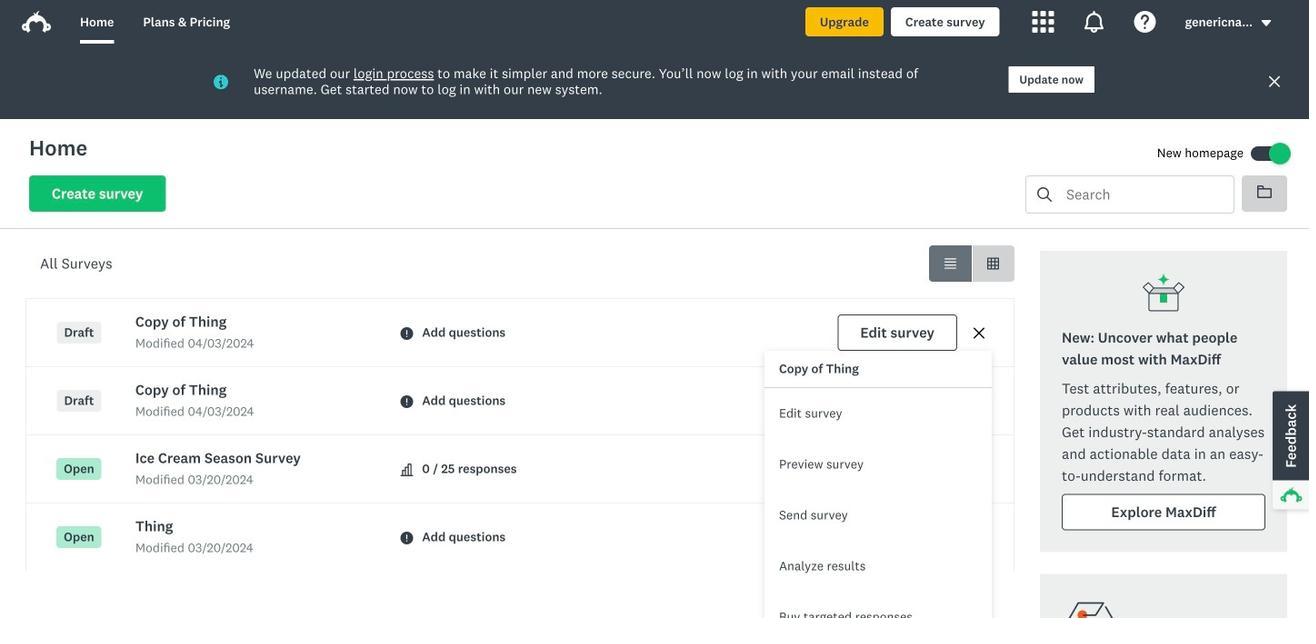 Task type: vqa. For each thing, say whether or not it's contained in the screenshot.
Help icon to the bottom
no



Task type: describe. For each thing, give the bounding box(es) containing it.
x image
[[1267, 74, 1282, 89]]

help icon image
[[1134, 11, 1156, 33]]

response based pricing icon image
[[1062, 596, 1120, 618]]

notification center icon image
[[1083, 11, 1105, 33]]

1 brand logo image from the top
[[22, 7, 51, 36]]

2 warning image from the top
[[400, 396, 413, 408]]

folders image
[[1257, 185, 1272, 198]]



Task type: locate. For each thing, give the bounding box(es) containing it.
1 vertical spatial warning image
[[400, 396, 413, 408]]

0 vertical spatial warning image
[[400, 327, 413, 340]]

search image
[[1037, 187, 1052, 202], [1037, 187, 1052, 202]]

dropdown arrow icon image
[[1260, 17, 1273, 30], [1262, 20, 1271, 26]]

max diff icon image
[[1142, 273, 1186, 316]]

close menu image
[[972, 326, 986, 340], [974, 328, 985, 338]]

folders image
[[1257, 185, 1272, 199]]

products icon image
[[1033, 11, 1054, 33], [1033, 11, 1054, 33]]

warning image
[[400, 327, 413, 340], [400, 396, 413, 408], [400, 532, 413, 545]]

group
[[929, 245, 1015, 282]]

menu
[[765, 351, 992, 618]]

brand logo image
[[22, 7, 51, 36], [22, 11, 51, 33]]

2 brand logo image from the top
[[22, 11, 51, 33]]

Search text field
[[1052, 176, 1234, 213]]

response count image
[[400, 464, 413, 476], [400, 464, 413, 476]]

1 warning image from the top
[[400, 327, 413, 340]]

3 warning image from the top
[[400, 532, 413, 545]]

2 vertical spatial warning image
[[400, 532, 413, 545]]



